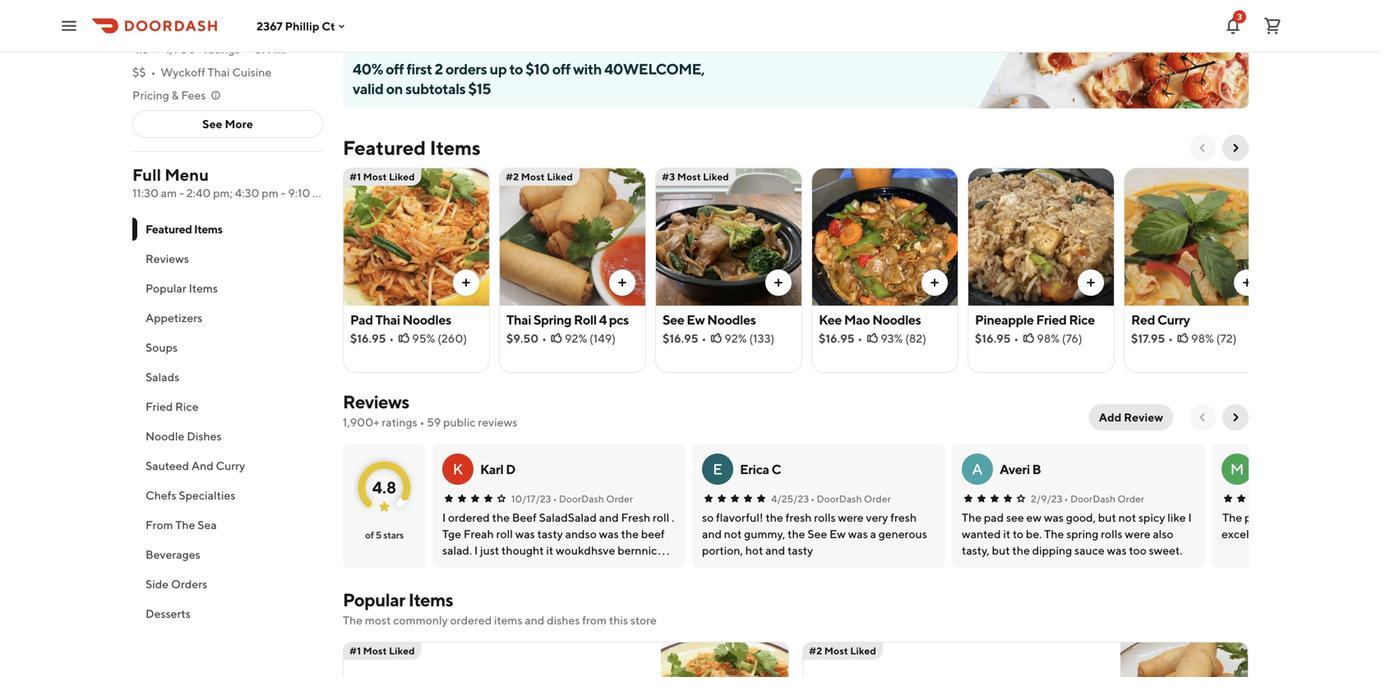 Task type: vqa. For each thing, say whether or not it's contained in the screenshot.
top Pickup button
no



Task type: locate. For each thing, give the bounding box(es) containing it.
1 vertical spatial #1
[[349, 645, 361, 657]]

1 horizontal spatial rice
[[1069, 312, 1095, 328]]

92%
[[565, 332, 587, 345], [724, 332, 747, 345]]

add item to cart image
[[460, 276, 473, 289], [928, 276, 941, 289], [1084, 276, 1097, 289], [1241, 276, 1254, 289]]

0 horizontal spatial ratings
[[204, 42, 240, 56]]

open menu image
[[59, 16, 79, 36]]

1 horizontal spatial reviews
[[343, 391, 409, 413]]

0 horizontal spatial 4.8
[[132, 42, 149, 56]]

m
[[1230, 460, 1244, 478]]

beverages
[[146, 548, 200, 561]]

$$ • wyckoff thai cuisine
[[132, 65, 272, 79]]

see ew noodles
[[663, 312, 756, 328]]

thai down 1,900+ ratings •
[[208, 65, 230, 79]]

1 horizontal spatial popular
[[343, 589, 405, 611]]

noodles for kee mao noodles
[[872, 312, 921, 328]]

0 horizontal spatial fried
[[146, 400, 173, 414]]

2 horizontal spatial • doordash order
[[1064, 493, 1144, 505]]

1 92% from the left
[[565, 332, 587, 345]]

featured down on
[[343, 136, 426, 159]]

#2 most liked for leftmost thai spring roll 4 pcs image
[[506, 171, 573, 183]]

0 horizontal spatial the
[[175, 518, 195, 532]]

noodles up "92% (133)"
[[707, 312, 756, 328]]

(133)
[[749, 332, 775, 345]]

• doordash order right 4/25/23
[[811, 493, 891, 505]]

sauteed and curry
[[146, 459, 245, 473]]

1 horizontal spatial add item to cart image
[[772, 276, 785, 289]]

liked for spring
[[547, 171, 573, 183]]

rice up noodle dishes
[[175, 400, 199, 414]]

0 horizontal spatial -
[[179, 186, 184, 200]]

3 add item to cart image from the left
[[1084, 276, 1097, 289]]

4 add item to cart image from the left
[[1241, 276, 1254, 289]]

0 horizontal spatial order
[[606, 493, 633, 505]]

popular for popular items the most commonly ordered items and dishes from this store
[[343, 589, 405, 611]]

0 horizontal spatial featured items
[[146, 222, 222, 236]]

1 vertical spatial 2:40
[[186, 186, 211, 200]]

liked for ew
[[703, 171, 729, 183]]

fried down salads
[[146, 400, 173, 414]]

reviews inside 'button'
[[146, 252, 189, 266]]

see more button
[[133, 111, 322, 137]]

side orders button
[[132, 570, 323, 599]]

ratings down closes
[[204, 42, 240, 56]]

1 vertical spatial fried
[[146, 400, 173, 414]]

1 horizontal spatial noodles
[[707, 312, 756, 328]]

on
[[386, 80, 403, 97]]

98% down pineapple fried rice
[[1037, 332, 1060, 345]]

59
[[427, 416, 441, 429]]

0 horizontal spatial 92%
[[565, 332, 587, 345]]

2 horizontal spatial order
[[1117, 493, 1144, 505]]

1 doordash from the left
[[559, 493, 604, 505]]

most
[[365, 614, 391, 627]]

4 $16.95 from the left
[[975, 332, 1011, 345]]

items up commonly
[[408, 589, 453, 611]]

1 horizontal spatial 4.8
[[372, 478, 396, 497]]

1 vertical spatial see
[[663, 312, 684, 328]]

at
[[253, 19, 264, 33]]

• inside reviews 1,900+ ratings • 59 public reviews
[[420, 416, 425, 429]]

popular inside 'popular items the most commonly ordered items and dishes from this store'
[[343, 589, 405, 611]]

1 horizontal spatial -
[[281, 186, 286, 200]]

0 vertical spatial thai spring roll 4 pcs image
[[500, 168, 645, 306]]

2
[[435, 60, 443, 78]]

thai spring roll 4 pcs image
[[500, 168, 645, 306], [1120, 642, 1249, 677]]

1 horizontal spatial order
[[864, 493, 891, 505]]

add item to cart image for pineapple
[[1084, 276, 1097, 289]]

reviews for reviews 1,900+ ratings • 59 public reviews
[[343, 391, 409, 413]]

featured items down am
[[146, 222, 222, 236]]

#1 most liked down featured items heading
[[349, 171, 415, 183]]

1 vertical spatial #2 most liked
[[809, 645, 876, 657]]

d
[[506, 462, 515, 477]]

1 off from the left
[[386, 60, 404, 78]]

add item to cart image up (133)
[[772, 276, 785, 289]]

0 vertical spatial featured
[[343, 136, 426, 159]]

0 horizontal spatial featured
[[146, 222, 192, 236]]

order
[[606, 493, 633, 505], [864, 493, 891, 505], [1117, 493, 1144, 505]]

noodles up 95%
[[402, 312, 451, 328]]

fried up 98% (76)
[[1036, 312, 1067, 328]]

ew
[[687, 312, 705, 328]]

$16.95
[[350, 332, 386, 345], [663, 332, 698, 345], [819, 332, 854, 345], [975, 332, 1011, 345]]

93% (82)
[[881, 332, 926, 345]]

0 horizontal spatial popular
[[146, 282, 186, 295]]

2:40 down menu
[[186, 186, 211, 200]]

doordash right 4/25/23
[[817, 493, 862, 505]]

0 vertical spatial 1,900+
[[165, 42, 202, 56]]

0 vertical spatial #2 most liked
[[506, 171, 573, 183]]

karl d
[[480, 462, 515, 477]]

add item to cart image for thai spring roll 4 pcs
[[616, 276, 629, 289]]

curry
[[1157, 312, 1190, 328], [216, 459, 245, 473]]

red curry
[[1131, 312, 1190, 328]]

• down pineapple
[[1014, 332, 1019, 345]]

0 horizontal spatial rice
[[175, 400, 199, 414]]

the left most
[[343, 614, 363, 627]]

1 • doordash order from the left
[[553, 493, 633, 505]]

40%
[[353, 60, 383, 78]]

0 horizontal spatial pm
[[262, 186, 278, 200]]

stars
[[383, 529, 404, 541]]

4.8 up $$
[[132, 42, 149, 56]]

the left 'sea'
[[175, 518, 195, 532]]

92% (149)
[[565, 332, 616, 345]]

2 add item to cart image from the left
[[928, 276, 941, 289]]

1 vertical spatial featured items
[[146, 222, 222, 236]]

2 98% from the left
[[1191, 332, 1214, 345]]

1 98% from the left
[[1037, 332, 1060, 345]]

most for ew
[[677, 171, 701, 183]]

#2 for leftmost thai spring roll 4 pcs image
[[506, 171, 519, 183]]

0 horizontal spatial off
[[386, 60, 404, 78]]

$16.95 for pineapple
[[975, 332, 1011, 345]]

items down subtotals
[[430, 136, 481, 159]]

1,900+ up wyckoff
[[165, 42, 202, 56]]

store
[[630, 614, 657, 627]]

add review button
[[1089, 404, 1173, 431]]

0 vertical spatial see
[[202, 117, 222, 131]]

thai right pad
[[375, 312, 400, 328]]

2 • doordash order from the left
[[811, 493, 891, 505]]

noodle
[[146, 430, 184, 443]]

2 92% from the left
[[724, 332, 747, 345]]

1 horizontal spatial off
[[552, 60, 570, 78]]

•
[[206, 19, 211, 33], [245, 42, 250, 56], [151, 65, 156, 79], [389, 332, 394, 345], [542, 332, 547, 345], [702, 332, 706, 345], [858, 332, 863, 345], [1014, 332, 1019, 345], [1168, 332, 1173, 345], [420, 416, 425, 429], [553, 493, 557, 505], [811, 493, 815, 505], [1064, 493, 1068, 505]]

add item to cart image for kee
[[928, 276, 941, 289]]

doordash right 2/9/23 on the bottom right of the page
[[1070, 493, 1116, 505]]

1 horizontal spatial thai
[[375, 312, 400, 328]]

noodles up the 93%
[[872, 312, 921, 328]]

add item to cart image up pcs
[[616, 276, 629, 289]]

1 horizontal spatial doordash
[[817, 493, 862, 505]]

public
[[443, 416, 476, 429]]

2 horizontal spatial thai
[[506, 312, 531, 328]]

$16.95 down pineapple
[[975, 332, 1011, 345]]

1 horizontal spatial #2 most liked
[[809, 645, 876, 657]]

featured items
[[343, 136, 481, 159], [146, 222, 222, 236]]

0 horizontal spatial 2:40
[[186, 186, 211, 200]]

2 doordash from the left
[[817, 493, 862, 505]]

3 order from the left
[[1117, 493, 1144, 505]]

0 vertical spatial popular
[[146, 282, 186, 295]]

pad thai noodles image
[[344, 168, 489, 306], [661, 642, 789, 677]]

pad
[[350, 312, 373, 328]]

• doordash order for a
[[1064, 493, 1144, 505]]

from
[[582, 614, 607, 627]]

0 vertical spatial #1
[[349, 171, 361, 183]]

off up on
[[386, 60, 404, 78]]

1 horizontal spatial 1,900+
[[343, 416, 379, 429]]

#2 most liked
[[506, 171, 573, 183], [809, 645, 876, 657]]

from
[[146, 518, 173, 532]]

4.8 up of 5 stars
[[372, 478, 396, 497]]

1 horizontal spatial the
[[343, 614, 363, 627]]

1,900+ down 'reviews' link
[[343, 416, 379, 429]]

now
[[179, 19, 201, 33]]

doordash
[[559, 493, 604, 505], [817, 493, 862, 505], [1070, 493, 1116, 505]]

0 horizontal spatial reviews
[[146, 252, 189, 266]]

#3
[[662, 171, 675, 183]]

1 horizontal spatial pm
[[313, 186, 329, 200]]

reviews 1,900+ ratings • 59 public reviews
[[343, 391, 517, 429]]

see inside button
[[202, 117, 222, 131]]

2:40 right at
[[266, 19, 290, 33]]

- left 9:10
[[281, 186, 286, 200]]

reviews link
[[343, 391, 409, 413]]

1 vertical spatial featured
[[146, 222, 192, 236]]

98% for curry
[[1191, 332, 1214, 345]]

rice up (76)
[[1069, 312, 1095, 328]]

2 horizontal spatial noodles
[[872, 312, 921, 328]]

see left ew
[[663, 312, 684, 328]]

0 horizontal spatial noodles
[[402, 312, 451, 328]]

1 vertical spatial the
[[343, 614, 363, 627]]

$16.95 down pad
[[350, 332, 386, 345]]

most
[[363, 171, 387, 183], [521, 171, 545, 183], [677, 171, 701, 183], [363, 645, 387, 657], [824, 645, 848, 657]]

with
[[573, 60, 602, 78]]

of 5 stars
[[365, 529, 404, 541]]

2 $16.95 from the left
[[663, 332, 698, 345]]

1 #1 most liked from the top
[[349, 171, 415, 183]]

items inside 'popular items the most commonly ordered items and dishes from this store'
[[408, 589, 453, 611]]

1 vertical spatial reviews
[[343, 391, 409, 413]]

• doordash order
[[553, 493, 633, 505], [811, 493, 891, 505], [1064, 493, 1144, 505]]

karl
[[480, 462, 503, 477]]

doordash right 10/17/23
[[559, 493, 604, 505]]

2 off from the left
[[552, 60, 570, 78]]

0 horizontal spatial #2
[[506, 171, 519, 183]]

98% for fried
[[1037, 332, 1060, 345]]

0 vertical spatial reviews
[[146, 252, 189, 266]]

off right $10
[[552, 60, 570, 78]]

curry right 'and'
[[216, 459, 245, 473]]

1 vertical spatial #1 most liked
[[349, 645, 415, 657]]

featured items heading
[[343, 135, 481, 161]]

pm right 9:10
[[313, 186, 329, 200]]

1 vertical spatial curry
[[216, 459, 245, 473]]

1 horizontal spatial featured items
[[343, 136, 481, 159]]

doordash for e
[[817, 493, 862, 505]]

and
[[525, 614, 545, 627]]

1 horizontal spatial ratings
[[382, 416, 417, 429]]

$16.95 for pad
[[350, 332, 386, 345]]

2 horizontal spatial doordash
[[1070, 493, 1116, 505]]

1 vertical spatial 1,900+
[[343, 416, 379, 429]]

92% down thai spring roll 4 pcs
[[565, 332, 587, 345]]

-
[[179, 186, 184, 200], [281, 186, 286, 200]]

0 horizontal spatial curry
[[216, 459, 245, 473]]

0 horizontal spatial #2 most liked
[[506, 171, 573, 183]]

1 noodles from the left
[[402, 312, 451, 328]]

1 vertical spatial rice
[[175, 400, 199, 414]]

• down red curry
[[1168, 332, 1173, 345]]

0 vertical spatial 4.8
[[132, 42, 149, 56]]

pm right 4:30
[[262, 186, 278, 200]]

$9.50
[[506, 332, 539, 345]]

98% left (72)
[[1191, 332, 1214, 345]]

add item to cart image
[[616, 276, 629, 289], [772, 276, 785, 289]]

3 noodles from the left
[[872, 312, 921, 328]]

92% left (133)
[[724, 332, 747, 345]]

ratings
[[204, 42, 240, 56], [382, 416, 417, 429]]

3 doordash from the left
[[1070, 493, 1116, 505]]

0 vertical spatial 2:40
[[266, 19, 290, 33]]

1 vertical spatial pad thai noodles image
[[661, 642, 789, 677]]

2 add item to cart image from the left
[[772, 276, 785, 289]]

popular up most
[[343, 589, 405, 611]]

(76)
[[1062, 332, 1082, 345]]

doordash for k
[[559, 493, 604, 505]]

• right 10/17/23
[[553, 493, 557, 505]]

noodle dishes button
[[132, 422, 323, 451]]

0 vertical spatial curry
[[1157, 312, 1190, 328]]

• doordash order right 2/9/23 on the bottom right of the page
[[1064, 493, 1144, 505]]

2 pm from the left
[[313, 186, 329, 200]]

noodles for pad thai noodles
[[402, 312, 451, 328]]

95%
[[412, 332, 435, 345]]

1 vertical spatial #2
[[809, 645, 822, 657]]

reviews inside reviews 1,900+ ratings • 59 public reviews
[[343, 391, 409, 413]]

• down mao
[[858, 332, 863, 345]]

1 vertical spatial thai spring roll 4 pcs image
[[1120, 642, 1249, 677]]

1 horizontal spatial #2
[[809, 645, 822, 657]]

averi b
[[1000, 462, 1041, 477]]

$16.95 down the kee
[[819, 332, 854, 345]]

curry right the 'red'
[[1157, 312, 1190, 328]]

1 horizontal spatial 92%
[[724, 332, 747, 345]]

2 noodles from the left
[[707, 312, 756, 328]]

popular items button
[[132, 274, 323, 303]]

6.4
[[255, 42, 271, 56]]

0 horizontal spatial see
[[202, 117, 222, 131]]

0 vertical spatial ratings
[[204, 42, 240, 56]]

featured inside heading
[[343, 136, 426, 159]]

items up the reviews 'button'
[[194, 222, 222, 236]]

1 order from the left
[[606, 493, 633, 505]]

0 horizontal spatial 98%
[[1037, 332, 1060, 345]]

0 vertical spatial the
[[175, 518, 195, 532]]

1 vertical spatial 4.8
[[372, 478, 396, 497]]

averi
[[1000, 462, 1030, 477]]

1 horizontal spatial 2:40
[[266, 19, 290, 33]]

ratings down 'reviews' link
[[382, 416, 417, 429]]

0 horizontal spatial • doordash order
[[553, 493, 633, 505]]

1 vertical spatial popular
[[343, 589, 405, 611]]

noodles
[[402, 312, 451, 328], [707, 312, 756, 328], [872, 312, 921, 328]]

#2 most liked for the right thai spring roll 4 pcs image
[[809, 645, 876, 657]]

• left 6.4
[[245, 42, 250, 56]]

• doordash order right 10/17/23
[[553, 493, 633, 505]]

most for spring
[[521, 171, 545, 183]]

kee mao noodles image
[[812, 168, 958, 306]]

(72)
[[1216, 332, 1237, 345]]

featured items down on
[[343, 136, 481, 159]]

• doordash order for k
[[553, 493, 633, 505]]

(260)
[[438, 332, 467, 345]]

0 vertical spatial #1 most liked
[[349, 171, 415, 183]]

1 add item to cart image from the left
[[616, 276, 629, 289]]

order for a
[[1117, 493, 1144, 505]]

0 horizontal spatial pad thai noodles image
[[344, 168, 489, 306]]

- right am
[[179, 186, 184, 200]]

0 horizontal spatial doordash
[[559, 493, 604, 505]]

2 #1 most liked from the top
[[349, 645, 415, 657]]

popular up the appetizers
[[146, 282, 186, 295]]

featured
[[343, 136, 426, 159], [146, 222, 192, 236]]

order for e
[[864, 493, 891, 505]]

of
[[365, 529, 374, 541]]

#1
[[349, 171, 361, 183], [349, 645, 361, 657]]

1 horizontal spatial • doordash order
[[811, 493, 891, 505]]

1 horizontal spatial curry
[[1157, 312, 1190, 328]]

sauteed and curry button
[[132, 451, 323, 481]]

see for see more
[[202, 117, 222, 131]]

1 vertical spatial ratings
[[382, 416, 417, 429]]

$10
[[526, 60, 550, 78]]

red curry image
[[1125, 168, 1270, 306]]

popular inside button
[[146, 282, 186, 295]]

pineapple fried rice image
[[968, 168, 1114, 306]]

• right 2/9/23 on the bottom right of the page
[[1064, 493, 1068, 505]]

items down the reviews 'button'
[[189, 282, 218, 295]]

$16.95 down ew
[[663, 332, 698, 345]]

thai up $9.50
[[506, 312, 531, 328]]

1 horizontal spatial 98%
[[1191, 332, 1214, 345]]

3 $16.95 from the left
[[819, 332, 854, 345]]

featured down am
[[146, 222, 192, 236]]

more
[[225, 117, 253, 131]]

erica
[[740, 462, 769, 477]]

3 • doordash order from the left
[[1064, 493, 1144, 505]]

1 pm from the left
[[262, 186, 278, 200]]

thai spring roll 4 pcs
[[506, 312, 629, 328]]

1 - from the left
[[179, 186, 184, 200]]

up
[[490, 60, 507, 78]]

0 vertical spatial #2
[[506, 171, 519, 183]]

1 horizontal spatial pad thai noodles image
[[661, 642, 789, 677]]

#1 most liked down most
[[349, 645, 415, 657]]

1 horizontal spatial featured
[[343, 136, 426, 159]]

see for see ew noodles
[[663, 312, 684, 328]]

am
[[161, 186, 177, 200]]

0 horizontal spatial add item to cart image
[[616, 276, 629, 289]]

0 vertical spatial featured items
[[343, 136, 481, 159]]

desserts button
[[132, 599, 323, 629]]

1 $16.95 from the left
[[350, 332, 386, 345]]

see left more
[[202, 117, 222, 131]]

• left 59
[[420, 416, 425, 429]]

see more
[[202, 117, 253, 131]]

10/17/23
[[511, 493, 551, 505]]

pm;
[[213, 186, 233, 200]]

a
[[972, 460, 983, 478]]

pricing
[[132, 88, 169, 102]]

rice
[[1069, 312, 1095, 328], [175, 400, 199, 414]]

2 order from the left
[[864, 493, 891, 505]]

1 horizontal spatial fried
[[1036, 312, 1067, 328]]

1 horizontal spatial see
[[663, 312, 684, 328]]



Task type: describe. For each thing, give the bounding box(es) containing it.
noodles for see ew noodles
[[707, 312, 756, 328]]

#3 most liked
[[662, 171, 729, 183]]

(82)
[[905, 332, 926, 345]]

92% for roll
[[565, 332, 587, 345]]

rice inside button
[[175, 400, 199, 414]]

chefs
[[146, 489, 176, 502]]

2:40 inside full menu 11:30 am - 2:40 pm; 4:30 pm - 9:10 pm
[[186, 186, 211, 200]]

0 vertical spatial pad thai noodles image
[[344, 168, 489, 306]]

next image
[[1229, 411, 1242, 424]]

• down see ew noodles
[[702, 332, 706, 345]]

cuisine
[[232, 65, 272, 79]]

(149)
[[589, 332, 616, 345]]

1,900+ inside reviews 1,900+ ratings • 59 public reviews
[[343, 416, 379, 429]]

from the sea
[[146, 518, 217, 532]]

popular items
[[146, 282, 218, 295]]

add review
[[1099, 411, 1163, 424]]

fried rice
[[146, 400, 199, 414]]

2367 phillip ct button
[[256, 19, 348, 33]]

subtotals
[[405, 80, 466, 97]]

notification bell image
[[1223, 16, 1243, 36]]

add
[[1099, 411, 1122, 424]]

• doordash order for e
[[811, 493, 891, 505]]

most for thai
[[363, 171, 387, 183]]

the inside 'popular items the most commonly ordered items and dishes from this store'
[[343, 614, 363, 627]]

soups
[[146, 341, 178, 354]]

the inside button
[[175, 518, 195, 532]]

items inside heading
[[430, 136, 481, 159]]

desserts
[[146, 607, 191, 621]]

kee
[[819, 312, 842, 328]]

0 items, open order cart image
[[1263, 16, 1282, 36]]

0 horizontal spatial 1,900+
[[165, 42, 202, 56]]

salads
[[146, 370, 179, 384]]

$16.95 for kee
[[819, 332, 854, 345]]

4/25/23
[[771, 493, 809, 505]]

orders
[[171, 578, 207, 591]]

see ew noodles image
[[656, 168, 802, 306]]

soups button
[[132, 333, 323, 363]]

spring
[[534, 312, 571, 328]]

fried rice button
[[132, 392, 323, 422]]

0 horizontal spatial thai
[[208, 65, 230, 79]]

98% (72)
[[1191, 332, 1237, 345]]

92% for noodles
[[724, 332, 747, 345]]

fees
[[181, 88, 206, 102]]

reviews
[[478, 416, 517, 429]]

9:10
[[288, 186, 310, 200]]

liked for thai
[[389, 171, 415, 183]]

2/9/23
[[1031, 493, 1063, 505]]

2 - from the left
[[281, 186, 286, 200]]

items inside button
[[189, 282, 218, 295]]

1 horizontal spatial thai spring roll 4 pcs image
[[1120, 642, 1249, 677]]

92% (133)
[[724, 332, 775, 345]]

roll
[[574, 312, 597, 328]]

open
[[147, 19, 177, 33]]

items
[[494, 614, 522, 627]]

ct
[[322, 19, 335, 33]]

noodle dishes
[[146, 430, 222, 443]]

next button of carousel image
[[1229, 141, 1242, 155]]

pineapple fried rice
[[975, 312, 1095, 328]]

0 horizontal spatial thai spring roll 4 pcs image
[[500, 168, 645, 306]]

2367 phillip ct
[[256, 19, 335, 33]]

phillip
[[285, 19, 319, 33]]

beverages button
[[132, 540, 323, 570]]

appetizers
[[146, 311, 202, 325]]

chefs specialties
[[146, 489, 235, 502]]

b
[[1032, 462, 1041, 477]]

2 #1 from the top
[[349, 645, 361, 657]]

appetizers button
[[132, 303, 323, 333]]

open now
[[147, 19, 201, 33]]

• down spring
[[542, 332, 547, 345]]

to
[[509, 60, 523, 78]]

kee mao noodles
[[819, 312, 921, 328]]

$16.95 for see
[[663, 332, 698, 345]]

1,900+ ratings •
[[165, 42, 250, 56]]

reviews for reviews
[[146, 252, 189, 266]]

add item to cart image for see ew noodles
[[772, 276, 785, 289]]

and
[[191, 459, 214, 473]]

chefs specialties button
[[132, 481, 323, 511]]

fried inside button
[[146, 400, 173, 414]]

pricing & fees
[[132, 88, 206, 102]]

93%
[[881, 332, 903, 345]]

salads button
[[132, 363, 323, 392]]

erica c
[[740, 462, 781, 477]]

• right 4/25/23
[[811, 493, 815, 505]]

full menu 11:30 am - 2:40 pm; 4:30 pm - 9:10 pm
[[132, 165, 329, 200]]

pcs
[[609, 312, 629, 328]]

6.4 mi
[[255, 42, 286, 56]]

• right $$
[[151, 65, 156, 79]]

pm
[[293, 19, 311, 33]]

mao
[[844, 312, 870, 328]]

4:30
[[235, 186, 259, 200]]

&
[[172, 88, 179, 102]]

sea
[[198, 518, 217, 532]]

1 #1 from the top
[[349, 171, 361, 183]]

1 add item to cart image from the left
[[460, 276, 473, 289]]

pricing & fees button
[[132, 87, 222, 104]]

order for k
[[606, 493, 633, 505]]

previous button of carousel image
[[1196, 141, 1209, 155]]

mi
[[274, 42, 286, 56]]

sauteed
[[146, 459, 189, 473]]

previous image
[[1196, 411, 1209, 424]]

• right now
[[206, 19, 211, 33]]

specialties
[[179, 489, 235, 502]]

review
[[1124, 411, 1163, 424]]

pineapple
[[975, 312, 1034, 328]]

• down pad thai noodles
[[389, 332, 394, 345]]

doordash for a
[[1070, 493, 1116, 505]]

full
[[132, 165, 161, 185]]

ordered
[[450, 614, 492, 627]]

curry inside sauteed and curry "button"
[[216, 459, 245, 473]]

2367
[[256, 19, 283, 33]]

add item to cart image for red
[[1241, 276, 1254, 289]]

0 vertical spatial fried
[[1036, 312, 1067, 328]]

ratings inside reviews 1,900+ ratings • 59 public reviews
[[382, 416, 417, 429]]

popular for popular items
[[146, 282, 186, 295]]

3
[[1237, 12, 1242, 21]]

0 vertical spatial rice
[[1069, 312, 1095, 328]]

#2 for the right thai spring roll 4 pcs image
[[809, 645, 822, 657]]

side
[[146, 578, 169, 591]]

c
[[771, 462, 781, 477]]

95% (260)
[[412, 332, 467, 345]]



